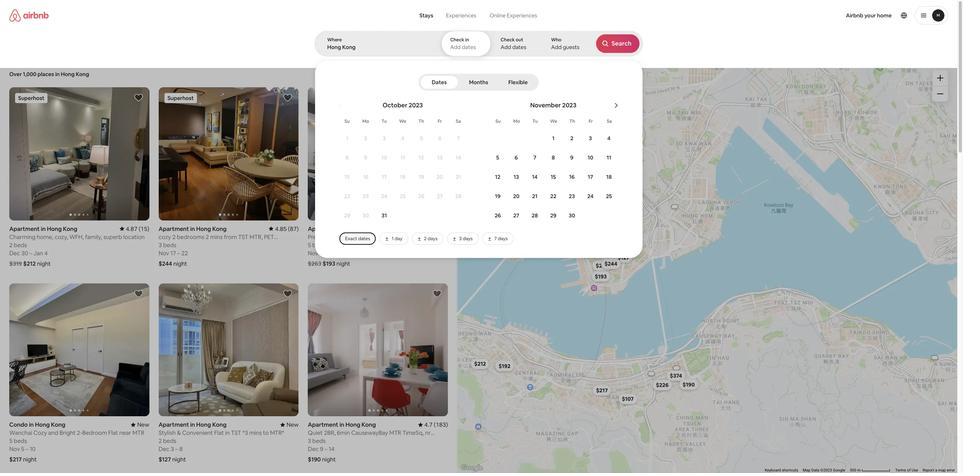 Task type: locate. For each thing, give the bounding box(es) containing it.
1 horizontal spatial 15
[[551, 173, 556, 180]]

2 16 button from the left
[[563, 168, 581, 186]]

days down 4.49 out of 5 average rating,  335 reviews image
[[428, 236, 438, 242]]

23 for 1st "23" button from the right
[[569, 193, 575, 200]]

– inside apartment in hong kong premier family suite 2br 8pax next to mtr tst k11 5 beds nov 26 – dec 1 $263 $193 night
[[328, 249, 331, 257]]

nov inside apartment in hong kong premier family suite 2br 8pax next to mtr tst k11 5 beds nov 26 – dec 1 $263 $193 night
[[308, 249, 319, 257]]

0 vertical spatial 20 button
[[431, 168, 449, 186]]

26 button up 4.49
[[412, 187, 431, 206]]

check
[[450, 37, 465, 43], [501, 37, 515, 43]]

4
[[401, 135, 405, 142], [608, 135, 611, 142], [44, 249, 48, 257]]

2 23 button from the left
[[563, 187, 581, 206]]

0 horizontal spatial 18 button
[[394, 168, 412, 186]]

flat
[[108, 429, 118, 437], [214, 429, 224, 437]]

0 horizontal spatial 22 button
[[338, 187, 357, 206]]

16 for second 16 button from the left
[[569, 173, 575, 180]]

dates down the experiences button
[[462, 44, 476, 51]]

0 horizontal spatial $193
[[323, 260, 335, 267]]

dec inside the apartment in hong kong stylish & convenient flat in tst *3 mins to mtr* 2 beds dec 3 – 8 $127 night
[[159, 446, 169, 453]]

2br
[[363, 233, 373, 241]]

1 vertical spatial 27
[[514, 212, 520, 219]]

1 23 button from the left
[[357, 187, 375, 206]]

tst left *3
[[231, 429, 241, 437]]

0 horizontal spatial 23
[[363, 193, 369, 200]]

26 up 7 days
[[495, 212, 501, 219]]

0 horizontal spatial 17
[[170, 249, 176, 257]]

1 vertical spatial tst
[[231, 429, 241, 437]]

2 sa from the left
[[607, 118, 612, 124]]

1 horizontal spatial 16 button
[[563, 168, 581, 186]]

0 vertical spatial 27
[[437, 193, 443, 200]]

1 vertical spatial to
[[263, 429, 269, 437]]

1 11 from the left
[[401, 154, 405, 161]]

0 horizontal spatial nov
[[9, 446, 20, 453]]

we down october 2023
[[399, 118, 407, 124]]

0 horizontal spatial 18
[[400, 173, 406, 180]]

m
[[858, 468, 861, 473]]

10 button
[[375, 148, 394, 167], [581, 148, 600, 167]]

$212 inside "button"
[[474, 360, 486, 367]]

add for check out add dates
[[501, 44, 511, 51]]

3 button
[[375, 129, 394, 148], [581, 129, 600, 148]]

1 add from the left
[[450, 44, 461, 51]]

2 fr from the left
[[589, 118, 593, 124]]

th down november 2023
[[570, 118, 575, 124]]

10 for 2nd 10 "button" from the right
[[382, 154, 387, 161]]

$127 inside the apartment in hong kong stylish & convenient flat in tst *3 mins to mtr* 2 beds dec 3 – 8 $127 night
[[159, 456, 171, 463]]

$107 button
[[619, 393, 637, 404]]

2 15 from the left
[[551, 173, 556, 180]]

airbnb your home
[[846, 12, 892, 19]]

google
[[834, 468, 846, 473]]

0 vertical spatial 6 button
[[431, 129, 449, 148]]

0 horizontal spatial 13 button
[[431, 148, 449, 167]]

22 for first the "22" "button" from left
[[344, 193, 350, 200]]

apartment up premier
[[308, 225, 338, 232]]

Where field
[[327, 44, 428, 51]]

4 button for november 2023
[[600, 129, 619, 148]]

27 button up (335)
[[431, 187, 449, 206]]

1 vertical spatial 19 button
[[489, 187, 507, 206]]

$217 down wanchai
[[9, 456, 22, 463]]

google image
[[459, 463, 485, 473]]

add to wishlist: apartment in hong kong image for 4.7 (183)
[[433, 289, 442, 298]]

23
[[363, 193, 369, 200], [569, 193, 575, 200]]

$190 inside button
[[683, 381, 695, 388]]

tab list containing dates
[[420, 74, 537, 91]]

2 flat from the left
[[214, 429, 224, 437]]

beds inside apartment in hong kong premier family suite 2br 8pax next to mtr tst k11 5 beds nov 26 – dec 1 $263 $193 night
[[313, 241, 326, 249]]

beds inside apartment in hong kong charming home, cozy, wfh, family, superb location 2 beds dec 30 – jan 4 $319 $212 night
[[14, 241, 27, 249]]

$127 down stylish
[[159, 456, 171, 463]]

experiences up check in add dates
[[446, 12, 477, 19]]

1 horizontal spatial 14
[[456, 154, 461, 161]]

17 button
[[375, 168, 394, 186], [581, 168, 600, 186]]

0 horizontal spatial 21 button
[[449, 168, 468, 186]]

1 horizontal spatial 13
[[514, 173, 519, 180]]

4.85
[[275, 225, 287, 232]]

1 experiences from the left
[[446, 12, 477, 19]]

27 button up 7 days
[[507, 206, 526, 225]]

0 horizontal spatial days
[[428, 236, 438, 242]]

keyboard
[[765, 468, 781, 473]]

27
[[437, 193, 443, 200], [514, 212, 520, 219]]

1 tu from the left
[[382, 118, 387, 124]]

1 flat from the left
[[108, 429, 118, 437]]

–
[[29, 249, 32, 257], [177, 249, 180, 257], [328, 249, 331, 257], [26, 446, 28, 453], [175, 446, 178, 453], [325, 446, 328, 453]]

to right mins
[[263, 429, 269, 437]]

2 22 button from the left
[[544, 187, 563, 206]]

0 vertical spatial 28
[[455, 193, 462, 200]]

experiences button
[[440, 8, 483, 23]]

dates down out in the right top of the page
[[513, 44, 527, 51]]

home
[[878, 12, 892, 19]]

0 horizontal spatial su
[[345, 118, 350, 124]]

0 horizontal spatial $217
[[9, 456, 22, 463]]

mtr right day
[[409, 233, 421, 241]]

7 for right 7 button
[[534, 154, 537, 161]]

3 inside the 3 beds dec 9 – 14 $190 night
[[308, 437, 311, 445]]

online experiences link
[[483, 8, 544, 23]]

add inside check out add dates
[[501, 44, 511, 51]]

flat left near
[[108, 429, 118, 437]]

0 horizontal spatial sa
[[456, 118, 461, 124]]

fr
[[438, 118, 442, 124], [589, 118, 593, 124]]

bus stop: sham shui po toy street image
[[554, 56, 560, 62]]

1 vertical spatial $127
[[159, 456, 171, 463]]

1 23 from the left
[[363, 193, 369, 200]]

0 horizontal spatial fr
[[438, 118, 442, 124]]

2 3 button from the left
[[581, 129, 600, 148]]

$212 left $192 button
[[474, 360, 486, 367]]

$212 inside apartment in hong kong charming home, cozy, wfh, family, superb location 2 beds dec 30 – jan 4 $319 $212 night
[[23, 260, 36, 267]]

1 29 from the left
[[344, 212, 350, 219]]

1 horizontal spatial days
[[463, 236, 473, 242]]

1 vertical spatial $193
[[595, 273, 607, 280]]

$127 button
[[614, 252, 633, 263]]

0 vertical spatial 7
[[457, 135, 460, 142]]

new place to stay image
[[131, 421, 149, 429]]

2023 right the november
[[563, 101, 577, 109]]

add down "who"
[[551, 44, 562, 51]]

over 1,000 places in hong kong
[[9, 71, 89, 78]]

0 horizontal spatial 2 button
[[357, 129, 375, 148]]

tst
[[422, 233, 432, 241], [231, 429, 241, 437]]

1 horizontal spatial 1 button
[[544, 129, 563, 148]]

tst down 4.49
[[422, 233, 432, 241]]

1 days from the left
[[428, 236, 438, 242]]

mins
[[249, 429, 262, 437]]

1 horizontal spatial 17
[[382, 173, 387, 180]]

2 horizontal spatial dates
[[513, 44, 527, 51]]

1 horizontal spatial 26
[[418, 193, 425, 200]]

add down the experiences button
[[450, 44, 461, 51]]

1 vertical spatial 12 button
[[489, 168, 507, 186]]

2023
[[409, 101, 423, 109], [563, 101, 577, 109]]

2 11 from the left
[[607, 154, 612, 161]]

days right 3 days
[[498, 236, 508, 242]]

out
[[516, 37, 524, 43]]

check out add dates
[[501, 37, 527, 51]]

1 button for november
[[544, 129, 563, 148]]

1 horizontal spatial 10
[[382, 154, 387, 161]]

28
[[455, 193, 462, 200], [532, 212, 538, 219]]

0 horizontal spatial 27 button
[[431, 187, 449, 206]]

2 29 button from the left
[[544, 206, 563, 225]]

2
[[364, 135, 367, 142], [571, 135, 574, 142], [424, 236, 427, 242], [9, 241, 13, 249], [159, 437, 162, 445]]

apartment in hong kong for 3 beds dec 9 – 14 $190 night
[[308, 421, 376, 429]]

3 button for november 2023
[[581, 129, 600, 148]]

1 button for october
[[338, 129, 357, 148]]

0 horizontal spatial 16
[[363, 173, 369, 180]]

0 horizontal spatial 20
[[437, 173, 443, 180]]

2 vertical spatial 7
[[495, 236, 497, 242]]

report a map error
[[923, 468, 956, 473]]

days right k11
[[463, 236, 473, 242]]

cozy
[[33, 429, 47, 437]]

1 3 button from the left
[[375, 129, 394, 148]]

1 vertical spatial 20
[[513, 193, 520, 200]]

3 add from the left
[[551, 44, 562, 51]]

0 horizontal spatial 27
[[437, 193, 443, 200]]

1 horizontal spatial 12
[[495, 173, 501, 180]]

20 for 20 button to the right
[[513, 193, 520, 200]]

months
[[469, 79, 488, 86]]

2 button for october 2023
[[357, 129, 375, 148]]

None search field
[[315, 0, 932, 258]]

apartment up &
[[159, 421, 189, 429]]

tu down the november
[[533, 118, 538, 124]]

0 horizontal spatial 26
[[320, 249, 327, 257]]

25 for second the 25 button from right
[[400, 193, 406, 200]]

1 mo from the left
[[363, 118, 369, 124]]

1 horizontal spatial 2023
[[563, 101, 577, 109]]

superb
[[103, 233, 122, 241]]

9
[[364, 154, 367, 161], [571, 154, 574, 161], [320, 446, 324, 453]]

$212 down 'jan'
[[23, 260, 36, 267]]

2 15 button from the left
[[544, 168, 563, 186]]

to
[[402, 233, 408, 241], [263, 429, 269, 437]]

2023 right october
[[409, 101, 423, 109]]

$192 button
[[495, 361, 514, 371]]

to right next
[[402, 233, 408, 241]]

*3
[[243, 429, 248, 437]]

group for 14
[[308, 283, 448, 417]]

2 24 from the left
[[588, 193, 594, 200]]

3 button for october 2023
[[375, 129, 394, 148]]

dec inside apartment in hong kong premier family suite 2br 8pax next to mtr tst k11 5 beds nov 26 – dec 1 $263 $193 night
[[332, 249, 343, 257]]

2 experiences from the left
[[507, 12, 537, 19]]

7
[[457, 135, 460, 142], [534, 154, 537, 161], [495, 236, 497, 242]]

$127 inside button
[[618, 254, 629, 261]]

0 horizontal spatial tst
[[231, 429, 241, 437]]

7 days
[[495, 236, 508, 242]]

1 vertical spatial apartment in hong kong
[[308, 421, 376, 429]]

3 days from the left
[[498, 236, 508, 242]]

$217 inside button
[[596, 387, 608, 394]]

1 30 button from the left
[[357, 206, 375, 225]]

kong inside the apartment in hong kong stylish & convenient flat in tst *3 mins to mtr* 2 beds dec 3 – 8 $127 night
[[212, 421, 227, 429]]

0 horizontal spatial 1 button
[[338, 129, 357, 148]]

27 button
[[431, 187, 449, 206], [507, 206, 526, 225]]

1 horizontal spatial 16
[[569, 173, 575, 180]]

1 horizontal spatial mtr
[[409, 233, 421, 241]]

14 for left 14 button
[[456, 154, 461, 161]]

check inside check in add dates
[[450, 37, 465, 43]]

1 new from the left
[[137, 421, 149, 429]]

wanchai
[[9, 429, 32, 437]]

2 check from the left
[[501, 37, 515, 43]]

2 24 button from the left
[[581, 187, 600, 206]]

1 2023 from the left
[[409, 101, 423, 109]]

11 button
[[394, 148, 412, 167], [600, 148, 619, 167]]

apartment in hong kong up the 3 beds dec 9 – 14 $190 night
[[308, 421, 376, 429]]

1 25 from the left
[[400, 193, 406, 200]]

25 for 2nd the 25 button from left
[[606, 193, 612, 200]]

2 4 button from the left
[[600, 129, 619, 148]]

0 vertical spatial 28 button
[[449, 187, 468, 206]]

1 16 from the left
[[363, 173, 369, 180]]

2 horizontal spatial 14
[[532, 173, 538, 180]]

0 horizontal spatial 2023
[[409, 101, 423, 109]]

1 horizontal spatial flat
[[214, 429, 224, 437]]

dates right 'exact'
[[358, 236, 370, 242]]

2 add from the left
[[501, 44, 511, 51]]

add inside check in add dates
[[450, 44, 461, 51]]

tu down october
[[382, 118, 387, 124]]

stays button
[[414, 8, 440, 23]]

profile element
[[567, 0, 949, 31]]

beds
[[14, 241, 27, 249], [163, 241, 176, 249], [313, 241, 326, 249], [14, 437, 27, 445], [163, 437, 176, 445], [313, 437, 326, 445]]

add down online experiences
[[501, 44, 511, 51]]

flat right convenient at the bottom
[[214, 429, 224, 437]]

0 horizontal spatial 7
[[457, 135, 460, 142]]

29 button
[[338, 206, 357, 225], [544, 206, 563, 225]]

1 4 button from the left
[[394, 129, 412, 148]]

2 horizontal spatial days
[[498, 236, 508, 242]]

keyboard shortcuts
[[765, 468, 799, 473]]

2 su from the left
[[496, 118, 501, 124]]

1 fr from the left
[[438, 118, 442, 124]]

2 days
[[424, 236, 438, 242]]

night inside apartment in hong kong premier family suite 2br 8pax next to mtr tst k11 5 beds nov 26 – dec 1 $263 $193 night
[[337, 260, 350, 267]]

1 vertical spatial 28 button
[[526, 206, 544, 225]]

0 vertical spatial $193
[[323, 260, 335, 267]]

18
[[400, 173, 406, 180], [607, 173, 612, 180]]

flexible
[[509, 79, 528, 86]]

1 horizontal spatial $127
[[618, 254, 629, 261]]

dec inside apartment in hong kong charming home, cozy, wfh, family, superb location 2 beds dec 30 – jan 4 $319 $212 night
[[9, 249, 20, 257]]

24 for first the 24 "button" from the right
[[588, 193, 594, 200]]

17 for second 17 button from left
[[588, 173, 593, 180]]

0 horizontal spatial flat
[[108, 429, 118, 437]]

dates inside check in add dates
[[462, 44, 476, 51]]

0 horizontal spatial dates
[[358, 236, 370, 242]]

1 horizontal spatial 4 button
[[600, 129, 619, 148]]

group
[[9, 87, 149, 220], [159, 87, 299, 220], [308, 87, 448, 220], [9, 283, 149, 417], [159, 283, 299, 417], [308, 283, 448, 417]]

apartment inside apartment in hong kong charming home, cozy, wfh, family, superb location 2 beds dec 30 – jan 4 $319 $212 night
[[9, 225, 40, 232]]

1 10 button from the left
[[375, 148, 394, 167]]

22
[[344, 193, 350, 200], [551, 193, 557, 200], [181, 249, 188, 257]]

1 horizontal spatial 26 button
[[489, 206, 507, 225]]

mtr down new place to stay image at the bottom left of page
[[133, 429, 144, 437]]

dec
[[9, 249, 20, 257], [332, 249, 343, 257], [159, 446, 169, 453], [308, 446, 319, 453]]

26 up $263
[[320, 249, 327, 257]]

1 9 button from the left
[[357, 148, 375, 167]]

0 horizontal spatial mo
[[363, 118, 369, 124]]

500 m button
[[848, 468, 893, 473]]

$193 right $263
[[323, 260, 335, 267]]

10
[[382, 154, 387, 161], [588, 154, 594, 161], [30, 446, 36, 453]]

apartment inside apartment in hong kong premier family suite 2br 8pax next to mtr tst k11 5 beds nov 26 – dec 1 $263 $193 night
[[308, 225, 338, 232]]

$193 inside button
[[595, 273, 607, 280]]

1 horizontal spatial 24
[[588, 193, 594, 200]]

2 25 from the left
[[606, 193, 612, 200]]

3
[[383, 135, 386, 142], [589, 135, 592, 142], [459, 236, 462, 242], [159, 241, 162, 249], [308, 437, 311, 445], [171, 446, 174, 453]]

0 horizontal spatial 11 button
[[394, 148, 412, 167]]

dates
[[462, 44, 476, 51], [513, 44, 527, 51], [358, 236, 370, 242]]

2 23 from the left
[[569, 193, 575, 200]]

2 18 from the left
[[607, 173, 612, 180]]

25
[[400, 193, 406, 200], [606, 193, 612, 200]]

2 17 button from the left
[[581, 168, 600, 186]]

group for &
[[159, 283, 299, 417]]

1 we from the left
[[399, 118, 407, 124]]

guests
[[563, 44, 580, 51]]

0 horizontal spatial check
[[450, 37, 465, 43]]

26 button up 7 days
[[489, 206, 507, 225]]

apartment in hong kong stylish & convenient flat in tst *3 mins to mtr* 2 beds dec 3 – 8 $127 night
[[159, 421, 284, 463]]

check left out in the right top of the page
[[501, 37, 515, 43]]

family,
[[85, 233, 102, 241]]

su
[[345, 118, 350, 124], [496, 118, 501, 124]]

add to wishlist: apartment in hong kong image
[[134, 93, 143, 102], [283, 93, 293, 102], [283, 289, 293, 298], [433, 289, 442, 298]]

18 for first 18 button from the left
[[400, 173, 406, 180]]

1 horizontal spatial 15 button
[[544, 168, 563, 186]]

1 2 button from the left
[[357, 129, 375, 148]]

apartment in hong kong
[[159, 225, 227, 232], [308, 421, 376, 429]]

group for family
[[308, 87, 448, 220]]

0 horizontal spatial 3 button
[[375, 129, 394, 148]]

apartment inside the apartment in hong kong stylish & convenient flat in tst *3 mins to mtr* 2 beds dec 3 – 8 $127 night
[[159, 421, 189, 429]]

0 horizontal spatial 10 button
[[375, 148, 394, 167]]

1 24 from the left
[[381, 193, 388, 200]]

4.7 out of 5 average rating,  183 reviews image
[[418, 421, 448, 429]]

in inside check in add dates
[[466, 37, 469, 43]]

kong inside condo in hong kong wanchai cozy and bright 2-bedroom flat near mtr 5 beds nov 5 – 10 $217 night
[[51, 421, 65, 429]]

$226 button
[[653, 380, 672, 390]]

10 for second 10 "button"
[[588, 154, 594, 161]]

2 9 button from the left
[[563, 148, 581, 167]]

2 16 from the left
[[569, 173, 575, 180]]

charming
[[9, 233, 35, 241]]

flat inside condo in hong kong wanchai cozy and bright 2-bedroom flat near mtr 5 beds nov 5 – 10 $217 night
[[108, 429, 118, 437]]

1 horizontal spatial $244
[[605, 260, 617, 267]]

$193 down $228
[[595, 273, 607, 280]]

2 30 button from the left
[[563, 206, 581, 225]]

0 horizontal spatial th
[[419, 118, 424, 124]]

night inside condo in hong kong wanchai cozy and bright 2-bedroom flat near mtr 5 beds nov 5 – 10 $217 night
[[23, 456, 37, 463]]

0 horizontal spatial 30 button
[[357, 206, 375, 225]]

2 inside apartment in hong kong charming home, cozy, wfh, family, superb location 2 beds dec 30 – jan 4 $319 $212 night
[[9, 241, 13, 249]]

we
[[399, 118, 407, 124], [550, 118, 558, 124]]

1 vertical spatial $212
[[474, 360, 486, 367]]

k11
[[434, 233, 442, 241]]

0 horizontal spatial 4
[[44, 249, 48, 257]]

2-
[[77, 429, 82, 437]]

$190
[[683, 381, 695, 388], [308, 456, 321, 463]]

$217 left $107 button
[[596, 387, 608, 394]]

check inside check out add dates
[[501, 37, 515, 43]]

4.49 out of 5 average rating,  335 reviews image
[[415, 225, 448, 232]]

24
[[381, 193, 388, 200], [588, 193, 594, 200]]

3 beds nov 17 – 22 $244 night
[[159, 241, 188, 267]]

0 vertical spatial 7 button
[[449, 129, 468, 148]]

2 1 button from the left
[[544, 129, 563, 148]]

1 17 button from the left
[[375, 168, 394, 186]]

apartment for charming home, cozy, wfh, family, superb location
[[9, 225, 40, 232]]

(335)
[[434, 225, 448, 232]]

0 horizontal spatial $127
[[159, 456, 171, 463]]

we down november 2023
[[550, 118, 558, 124]]

2 horizontal spatial 10
[[588, 154, 594, 161]]

1 horizontal spatial 27 button
[[507, 206, 526, 225]]

14
[[456, 154, 461, 161], [532, 173, 538, 180], [329, 446, 335, 453]]

1 button
[[338, 129, 357, 148], [544, 129, 563, 148]]

26 button
[[412, 187, 431, 206], [489, 206, 507, 225]]

2 29 from the left
[[551, 212, 557, 219]]

1 horizontal spatial tu
[[533, 118, 538, 124]]

who add guests
[[551, 37, 580, 51]]

1 18 from the left
[[400, 173, 406, 180]]

2 2023 from the left
[[563, 101, 577, 109]]

apartment for premier family suite 2br 8pax next to mtr tst k11
[[308, 225, 338, 232]]

0 horizontal spatial 12 button
[[412, 148, 431, 167]]

to inside apartment in hong kong premier family suite 2br 8pax next to mtr tst k11 5 beds nov 26 – dec 1 $263 $193 night
[[402, 233, 408, 241]]

night inside '3 beds nov 17 – 22 $244 night'
[[173, 260, 187, 267]]

0 vertical spatial 26
[[418, 193, 425, 200]]

0 vertical spatial 20
[[437, 173, 443, 180]]

1 vertical spatial $217
[[9, 456, 22, 463]]

26 up 4.49
[[418, 193, 425, 200]]

group for cozy
[[9, 283, 149, 417]]

th
[[419, 118, 424, 124], [570, 118, 575, 124]]

12 button
[[412, 148, 431, 167], [489, 168, 507, 186]]

add to wishlist: apartment in hong kong image for 4.87 (15)
[[134, 93, 143, 102]]

2 2 button from the left
[[563, 129, 581, 148]]

2 new from the left
[[287, 421, 299, 429]]

20 for leftmost 20 button
[[437, 173, 443, 180]]

1 check from the left
[[450, 37, 465, 43]]

$127 right $228 button
[[618, 254, 629, 261]]

30 inside apartment in hong kong charming home, cozy, wfh, family, superb location 2 beds dec 30 – jan 4 $319 $212 night
[[21, 249, 28, 257]]

8pax
[[374, 233, 387, 241]]

17 inside '3 beds nov 17 – 22 $244 night'
[[170, 249, 176, 257]]

0 horizontal spatial 13
[[437, 154, 443, 161]]

apartment in hong kong up '3 beds nov 17 – 22 $244 night'
[[159, 225, 227, 232]]

0 vertical spatial 5 button
[[412, 129, 431, 148]]

add to wishlist: apartment in hong kong image for new
[[283, 289, 293, 298]]

experiences inside button
[[446, 12, 477, 19]]

4 button for october 2023
[[394, 129, 412, 148]]

22 button
[[338, 187, 357, 206], [544, 187, 563, 206]]

2 inside the apartment in hong kong stylish & convenient flat in tst *3 mins to mtr* 2 beds dec 3 – 8 $127 night
[[159, 437, 162, 445]]

– inside the 3 beds dec 9 – 14 $190 night
[[325, 446, 328, 453]]

experiences right online
[[507, 12, 537, 19]]

2 days from the left
[[463, 236, 473, 242]]

apartment up the 3 beds dec 9 – 14 $190 night
[[308, 421, 338, 429]]

group for home,
[[9, 87, 149, 220]]

1 vertical spatial 21
[[532, 193, 538, 200]]

4.49 (335)
[[421, 225, 448, 232]]

2 horizontal spatial 4
[[608, 135, 611, 142]]

1 horizontal spatial 25
[[606, 193, 612, 200]]

dates inside check out add dates
[[513, 44, 527, 51]]

16 for 1st 16 button
[[363, 173, 369, 180]]

0 vertical spatial 13 button
[[431, 148, 449, 167]]

tab list
[[420, 74, 537, 91]]

$190 inside the 3 beds dec 9 – 14 $190 night
[[308, 456, 321, 463]]

8 inside the apartment in hong kong stylish & convenient flat in tst *3 mins to mtr* 2 beds dec 3 – 8 $127 night
[[179, 446, 183, 453]]

1 1 button from the left
[[338, 129, 357, 148]]

19 button
[[412, 168, 431, 186], [489, 187, 507, 206]]

apartment up charming
[[9, 225, 40, 232]]

2 11 button from the left
[[600, 148, 619, 167]]

check down the experiences button
[[450, 37, 465, 43]]

th down october 2023
[[419, 118, 424, 124]]

beds inside '3 beds nov 17 – 22 $244 night'
[[163, 241, 176, 249]]

4.87
[[126, 225, 137, 232]]

1 sa from the left
[[456, 118, 461, 124]]

dates
[[432, 79, 447, 86]]

$217
[[596, 387, 608, 394], [9, 456, 22, 463]]

20 button
[[431, 168, 449, 186], [507, 187, 526, 206]]

cozy,
[[55, 233, 68, 241]]



Task type: vqa. For each thing, say whether or not it's contained in the screenshot.


Task type: describe. For each thing, give the bounding box(es) containing it.
4.7
[[425, 421, 433, 429]]

1 24 button from the left
[[375, 187, 394, 206]]

next
[[389, 233, 401, 241]]

0 horizontal spatial 7 button
[[449, 129, 468, 148]]

near
[[119, 429, 131, 437]]

4.87 (15)
[[126, 225, 149, 232]]

night inside apartment in hong kong charming home, cozy, wfh, family, superb location 2 beds dec 30 – jan 4 $319 $212 night
[[37, 260, 51, 267]]

suite
[[348, 233, 361, 241]]

2 18 button from the left
[[600, 168, 619, 186]]

days for 2 days
[[428, 236, 438, 242]]

0 horizontal spatial 20 button
[[431, 168, 449, 186]]

add inside who add guests
[[551, 44, 562, 51]]

in inside apartment in hong kong premier family suite 2br 8pax next to mtr tst k11 5 beds nov 26 – dec 1 $263 $193 night
[[340, 225, 344, 232]]

3 days
[[459, 236, 473, 242]]

2 mo from the left
[[514, 118, 520, 124]]

who
[[551, 37, 562, 43]]

beds inside the 3 beds dec 9 – 14 $190 night
[[313, 437, 326, 445]]

1 25 button from the left
[[394, 187, 412, 206]]

8 for 2nd the 8 button from the right
[[346, 154, 349, 161]]

1 vertical spatial 5 button
[[489, 148, 507, 167]]

$193 button
[[592, 271, 610, 282]]

none search field containing october 2023
[[315, 0, 932, 258]]

2 25 button from the left
[[600, 187, 619, 206]]

0 vertical spatial 12 button
[[412, 148, 431, 167]]

shortcuts
[[782, 468, 799, 473]]

terms
[[896, 468, 907, 473]]

places
[[38, 71, 54, 78]]

convenient
[[182, 429, 213, 437]]

calendar application
[[324, 93, 932, 245]]

4.7 (183)
[[425, 421, 448, 429]]

day
[[395, 236, 403, 242]]

1 16 button from the left
[[357, 168, 375, 186]]

1 22 button from the left
[[338, 187, 357, 206]]

1 horizontal spatial 20 button
[[507, 187, 526, 206]]

in inside condo in hong kong wanchai cozy and bright 2-bedroom flat near mtr 5 beds nov 5 – 10 $217 night
[[29, 421, 34, 429]]

october 2023
[[383, 101, 423, 109]]

2 we from the left
[[550, 118, 558, 124]]

$244 button
[[601, 258, 621, 269]]

bright
[[60, 429, 76, 437]]

500 m
[[850, 468, 862, 473]]

apartment for stylish & convenient flat in tst *3 mins to mtr*
[[159, 421, 189, 429]]

0 horizontal spatial 21
[[456, 173, 461, 180]]

0 horizontal spatial 5 button
[[412, 129, 431, 148]]

map data ©2023 google
[[803, 468, 846, 473]]

over
[[9, 71, 22, 78]]

– inside '3 beds nov 17 – 22 $244 night'
[[177, 249, 180, 257]]

1 horizontal spatial 13 button
[[507, 168, 526, 186]]

22 for 1st the "22" "button" from the right
[[551, 193, 557, 200]]

23 for 1st "23" button from left
[[363, 193, 369, 200]]

8 for first the 8 button from right
[[552, 154, 555, 161]]

1 vertical spatial 6 button
[[507, 148, 526, 167]]

november
[[531, 101, 561, 109]]

1 th from the left
[[419, 118, 424, 124]]

hong inside apartment in hong kong charming home, cozy, wfh, family, superb location 2 beds dec 30 – jan 4 $319 $212 night
[[47, 225, 62, 232]]

kong inside apartment in hong kong premier family suite 2br 8pax next to mtr tst k11 5 beds nov 26 – dec 1 $263 $193 night
[[362, 225, 376, 232]]

your
[[865, 12, 876, 19]]

5 inside apartment in hong kong premier family suite 2br 8pax next to mtr tst k11 5 beds nov 26 – dec 1 $263 $193 night
[[308, 241, 311, 249]]

jan
[[34, 249, 43, 257]]

$319
[[9, 260, 22, 267]]

beds inside condo in hong kong wanchai cozy and bright 2-bedroom flat near mtr 5 beds nov 5 – 10 $217 night
[[14, 437, 27, 445]]

condo
[[9, 421, 28, 429]]

a
[[936, 468, 938, 473]]

1 horizontal spatial 27
[[514, 212, 520, 219]]

1 horizontal spatial 28
[[532, 212, 538, 219]]

17 for second 17 button from right
[[382, 173, 387, 180]]

1 horizontal spatial 19 button
[[489, 187, 507, 206]]

days for 7 days
[[498, 236, 508, 242]]

october
[[383, 101, 408, 109]]

$226 $374
[[656, 372, 682, 389]]

1 18 button from the left
[[394, 168, 412, 186]]

mtr inside apartment in hong kong premier family suite 2br 8pax next to mtr tst k11 5 beds nov 26 – dec 1 $263 $193 night
[[409, 233, 421, 241]]

dates button
[[420, 75, 459, 89]]

14 inside the 3 beds dec 9 – 14 $190 night
[[329, 446, 335, 453]]

$226
[[656, 382, 669, 389]]

4 for november 2023
[[608, 135, 611, 142]]

google map
showing 31 stays. region
[[457, 56, 958, 473]]

1 horizontal spatial 28 button
[[526, 206, 544, 225]]

keyboard shortcuts button
[[765, 468, 799, 473]]

dec inside the 3 beds dec 9 – 14 $190 night
[[308, 446, 319, 453]]

new for condo in hong kong wanchai cozy and bright 2-bedroom flat near mtr 5 beds nov 5 – 10 $217 night
[[137, 421, 149, 429]]

10 inside condo in hong kong wanchai cozy and bright 2-bedroom flat near mtr 5 beds nov 5 – 10 $217 night
[[30, 446, 36, 453]]

stays tab panel
[[315, 31, 932, 258]]

new place to stay image
[[281, 421, 299, 429]]

map
[[803, 468, 811, 473]]

– inside the apartment in hong kong stylish & convenient flat in tst *3 mins to mtr* 2 beds dec 3 – 8 $127 night
[[175, 446, 178, 453]]

9 inside the 3 beds dec 9 – 14 $190 night
[[320, 446, 324, 453]]

$190 button
[[679, 379, 699, 390]]

terms of use link
[[896, 468, 919, 473]]

apartment in hong kong for 3 beds nov 17 – 22 $244 night
[[159, 225, 227, 232]]

0 horizontal spatial 12
[[419, 154, 424, 161]]

mtr*
[[270, 429, 284, 437]]

$217 inside condo in hong kong wanchai cozy and bright 2-bedroom flat near mtr 5 beds nov 5 – 10 $217 night
[[9, 456, 22, 463]]

2023 for october 2023
[[409, 101, 423, 109]]

1 su from the left
[[345, 118, 350, 124]]

terms of use
[[896, 468, 919, 473]]

flexible button
[[499, 75, 537, 89]]

2 8 button from the left
[[544, 148, 563, 167]]

data
[[812, 468, 820, 473]]

nov inside condo in hong kong wanchai cozy and bright 2-bedroom flat near mtr 5 beds nov 5 – 10 $217 night
[[9, 446, 20, 453]]

0 horizontal spatial 26 button
[[412, 187, 431, 206]]

2 button for november 2023
[[563, 129, 581, 148]]

months button
[[460, 75, 498, 89]]

©2023
[[821, 468, 833, 473]]

days for 3 days
[[463, 236, 473, 242]]

1 15 from the left
[[345, 173, 350, 180]]

zoom in image
[[938, 75, 944, 81]]

and
[[48, 429, 58, 437]]

7 for the leftmost 7 button
[[457, 135, 460, 142]]

2 10 button from the left
[[581, 148, 600, 167]]

family
[[330, 233, 347, 241]]

1 horizontal spatial 7 button
[[526, 148, 544, 167]]

beds inside the apartment in hong kong stylish & convenient flat in tst *3 mins to mtr* 2 beds dec 3 – 8 $127 night
[[163, 437, 176, 445]]

1 day
[[392, 236, 403, 242]]

stays
[[420, 12, 433, 19]]

condo in hong kong wanchai cozy and bright 2-bedroom flat near mtr 5 beds nov 5 – 10 $217 night
[[9, 421, 144, 463]]

mtr inside condo in hong kong wanchai cozy and bright 2-bedroom flat near mtr 5 beds nov 5 – 10 $217 night
[[133, 429, 144, 437]]

18 for 1st 18 button from the right
[[607, 173, 612, 180]]

report a map error link
[[923, 468, 956, 473]]

&
[[177, 429, 181, 437]]

1 11 button from the left
[[394, 148, 412, 167]]

online
[[490, 12, 506, 19]]

1 vertical spatial 12
[[495, 173, 501, 180]]

apartment in hong kong premier family suite 2br 8pax next to mtr tst k11 5 beds nov 26 – dec 1 $263 $193 night
[[308, 225, 442, 267]]

what can we help you find? tab list
[[414, 8, 483, 23]]

where
[[327, 37, 342, 43]]

1 29 button from the left
[[338, 206, 357, 225]]

1 horizontal spatial 30
[[363, 212, 369, 219]]

2 tu from the left
[[533, 118, 538, 124]]

$244 inside '3 beds nov 17 – 22 $244 night'
[[159, 260, 172, 267]]

2 th from the left
[[570, 118, 575, 124]]

19 for topmost 19 button
[[419, 173, 424, 180]]

exact dates
[[345, 236, 370, 242]]

– inside condo in hong kong wanchai cozy and bright 2-bedroom flat near mtr 5 beds nov 5 – 10 $217 night
[[26, 446, 28, 453]]

0 vertical spatial 21 button
[[449, 168, 468, 186]]

– inside apartment in hong kong charming home, cozy, wfh, family, superb location 2 beds dec 30 – jan 4 $319 $212 night
[[29, 249, 32, 257]]

night inside the 3 beds dec 9 – 14 $190 night
[[322, 456, 336, 463]]

4.85 (87)
[[275, 225, 299, 232]]

3 inside '3 beds nov 17 – 22 $244 night'
[[159, 241, 162, 249]]

dates for check in add dates
[[462, 44, 476, 51]]

use
[[912, 468, 919, 473]]

4 inside apartment in hong kong charming home, cozy, wfh, family, superb location 2 beds dec 30 – jan 4 $319 $212 night
[[44, 249, 48, 257]]

$374 button
[[667, 370, 686, 381]]

$193 inside apartment in hong kong premier family suite 2br 8pax next to mtr tst k11 5 beds nov 26 – dec 1 $263 $193 night
[[323, 260, 335, 267]]

$107
[[622, 395, 634, 402]]

1 horizontal spatial 6
[[515, 154, 518, 161]]

4.85 out of 5 average rating,  87 reviews image
[[269, 225, 299, 232]]

home,
[[37, 233, 53, 241]]

22 inside '3 beds nov 17 – 22 $244 night'
[[181, 249, 188, 257]]

4.49
[[421, 225, 433, 232]]

online experiences
[[490, 12, 537, 19]]

airbnb your home link
[[842, 7, 897, 24]]

kong inside apartment in hong kong charming home, cozy, wfh, family, superb location 2 beds dec 30 – jan 4 $319 $212 night
[[63, 225, 77, 232]]

night inside the apartment in hong kong stylish & convenient flat in tst *3 mins to mtr* 2 beds dec 3 – 8 $127 night
[[172, 456, 186, 463]]

0 horizontal spatial 14 button
[[449, 148, 468, 167]]

(15)
[[139, 225, 149, 232]]

1 15 button from the left
[[338, 168, 357, 186]]

report
[[923, 468, 935, 473]]

tst inside apartment in hong kong premier family suite 2br 8pax next to mtr tst k11 5 beds nov 26 – dec 1 $263 $193 night
[[422, 233, 432, 241]]

bedroom
[[82, 429, 107, 437]]

new for apartment in hong kong stylish & convenient flat in tst *3 mins to mtr* 2 beds dec 3 – 8 $127 night
[[287, 421, 299, 429]]

26 inside apartment in hong kong premier family suite 2br 8pax next to mtr tst k11 5 beds nov 26 – dec 1 $263 $193 night
[[320, 249, 327, 257]]

hong inside the apartment in hong kong stylish & convenient flat in tst *3 mins to mtr* 2 beds dec 3 – 8 $127 night
[[196, 421, 211, 429]]

2023 for november 2023
[[563, 101, 577, 109]]

add to wishlist: condo in hong kong image
[[134, 289, 143, 298]]

check in add dates
[[450, 37, 476, 51]]

$244 inside "button"
[[605, 260, 617, 267]]

500
[[850, 468, 857, 473]]

zoom out image
[[938, 91, 944, 97]]

0 horizontal spatial 6 button
[[431, 129, 449, 148]]

add for check in add dates
[[450, 44, 461, 51]]

29 for second 29 "button" from the right
[[344, 212, 350, 219]]

$192
[[499, 363, 511, 369]]

1 horizontal spatial 9
[[364, 154, 367, 161]]

29 for second 29 "button" from left
[[551, 212, 557, 219]]

(183)
[[434, 421, 448, 429]]

1 vertical spatial 14 button
[[526, 168, 544, 186]]

1 vertical spatial 26
[[495, 212, 501, 219]]

1 horizontal spatial 21 button
[[526, 187, 544, 206]]

14 for the bottommost 14 button
[[532, 173, 538, 180]]

premier
[[308, 233, 329, 241]]

$217 button
[[593, 385, 611, 396]]

stylish
[[159, 429, 176, 437]]

0 horizontal spatial 28
[[455, 193, 462, 200]]

1 inside apartment in hong kong premier family suite 2br 8pax next to mtr tst k11 5 beds nov 26 – dec 1 $263 $193 night
[[344, 249, 346, 257]]

4.87 out of 5 average rating,  15 reviews image
[[120, 225, 149, 232]]

1 horizontal spatial 21
[[532, 193, 538, 200]]

1,000
[[23, 71, 36, 78]]

0 vertical spatial 19 button
[[412, 168, 431, 186]]

19 for the rightmost 19 button
[[495, 193, 501, 200]]

add to wishlist: apartment in hong kong image for 4.85 (87)
[[283, 93, 293, 102]]

1 8 button from the left
[[338, 148, 357, 167]]

3 inside the apartment in hong kong stylish & convenient flat in tst *3 mins to mtr* 2 beds dec 3 – 8 $127 night
[[171, 446, 174, 453]]

2 horizontal spatial 9
[[571, 154, 574, 161]]

24 for first the 24 "button" from left
[[381, 193, 388, 200]]

apartment up '3 beds nov 17 – 22 $244 night'
[[159, 225, 189, 232]]

group for 22
[[159, 87, 299, 220]]

dates for check out add dates
[[513, 44, 527, 51]]

flat inside the apartment in hong kong stylish & convenient flat in tst *3 mins to mtr* 2 beds dec 3 – 8 $127 night
[[214, 429, 224, 437]]

check for check out add dates
[[501, 37, 515, 43]]

location
[[123, 233, 145, 241]]

hong inside condo in hong kong wanchai cozy and bright 2-bedroom flat near mtr 5 beds nov 5 – 10 $217 night
[[35, 421, 50, 429]]

2 horizontal spatial 30
[[569, 212, 575, 219]]

hong inside apartment in hong kong premier family suite 2br 8pax next to mtr tst k11 5 beds nov 26 – dec 1 $263 $193 night
[[346, 225, 361, 232]]

in inside apartment in hong kong charming home, cozy, wfh, family, superb location 2 beds dec 30 – jan 4 $319 $212 night
[[41, 225, 46, 232]]

tst inside the apartment in hong kong stylish & convenient flat in tst *3 mins to mtr* 2 beds dec 3 – 8 $127 night
[[231, 429, 241, 437]]

check for check in add dates
[[450, 37, 465, 43]]

tab list inside stays tab panel
[[420, 74, 537, 91]]

to inside the apartment in hong kong stylish & convenient flat in tst *3 mins to mtr* 2 beds dec 3 – 8 $127 night
[[263, 429, 269, 437]]

nov inside '3 beds nov 17 – 22 $244 night'
[[159, 249, 169, 257]]

4 for october 2023
[[401, 135, 405, 142]]

0 vertical spatial 6
[[438, 135, 442, 142]]

31 button
[[375, 206, 394, 225]]

3 beds dec 9 – 14 $190 night
[[308, 437, 336, 463]]



